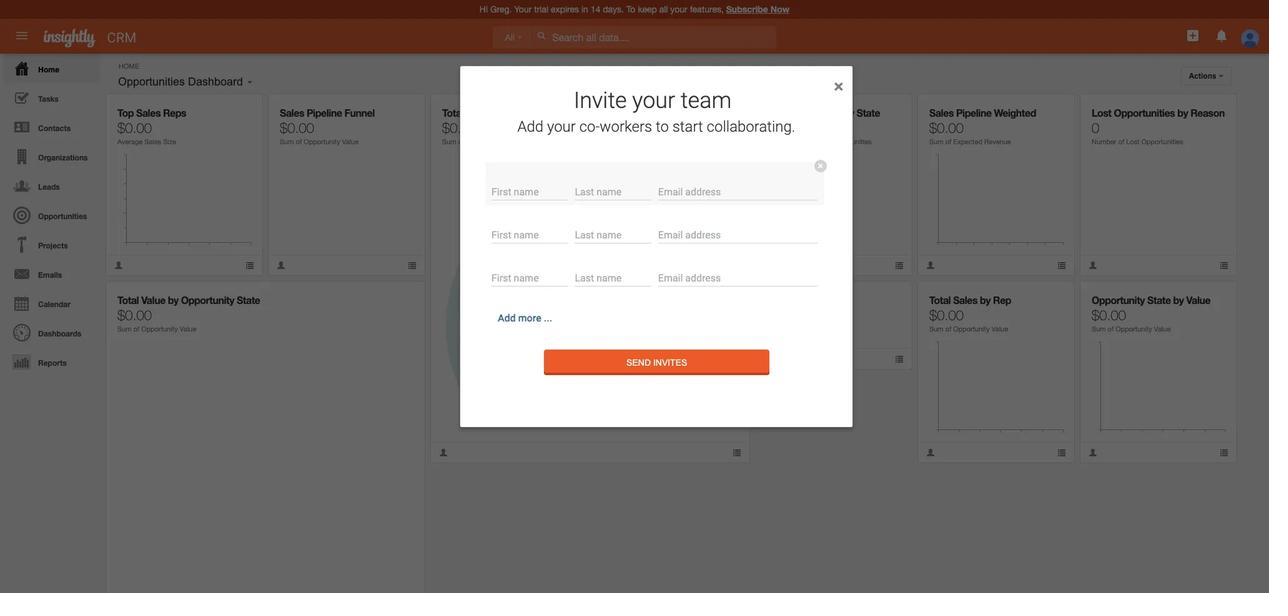 Task type: describe. For each thing, give the bounding box(es) containing it.
$0.00 inside sales pipeline funnel $0.00 sum of opportunity value
[[280, 120, 314, 136]]

top sales reps $0.00 average sales size
[[117, 107, 186, 146]]

all link
[[493, 26, 530, 49]]

subscribe
[[726, 4, 768, 14]]

projects
[[38, 241, 68, 251]]

opportunity state by value $0.00 sum of opportunity value
[[1092, 294, 1211, 333]]

0 vertical spatial your
[[632, 87, 676, 113]]

sum inside sales pipeline funnel $0.00 sum of opportunity value
[[280, 138, 294, 146]]

reports
[[38, 359, 67, 368]]

list image for sales pipeline funnel
[[408, 261, 417, 270]]

organizations
[[38, 153, 88, 162]]

reps
[[163, 107, 186, 119]]

0 horizontal spatial ×
[[818, 160, 823, 171]]

emails link
[[3, 259, 100, 289]]

list image for $0.00
[[1220, 449, 1229, 457]]

of inside total value by opportunity state $0.00 sum of opportunity value
[[133, 326, 139, 333]]

organizations link
[[3, 142, 100, 171]]

tasks link
[[3, 83, 100, 112]]

leads
[[38, 182, 60, 192]]

of inside 'total sales $0.00 sum of total sales value'
[[458, 138, 464, 146]]

number right count
[[796, 138, 820, 146]]

co-
[[580, 118, 600, 135]]

add inside invite your team add your co-workers to start collaborating.
[[518, 118, 544, 135]]

sum inside the total sales by rep $0.00 sum of opportunity value
[[930, 326, 944, 333]]

opportunity inside sales pipeline funnel $0.00 sum of opportunity value
[[304, 138, 340, 146]]

of inside sales pipeline weighted $0.00 sum of expected revenue
[[946, 138, 952, 146]]

revenue
[[985, 138, 1012, 146]]

total for of
[[442, 107, 464, 119]]

expected
[[954, 138, 983, 146]]

state inside opportunity state by value $0.00 sum of opportunity value
[[1148, 294, 1171, 306]]

crm
[[107, 30, 136, 46]]

by inside number of opps by state 0 count of number of opportunities
[[844, 107, 854, 119]]

top
[[117, 107, 134, 119]]

weighted
[[994, 107, 1036, 119]]

subscribe now link
[[726, 4, 790, 14]]

...
[[544, 312, 552, 324]]

tasks
[[38, 94, 59, 104]]

$0.00 inside the total sales by rep $0.00 sum of opportunity value
[[930, 307, 964, 324]]

size
[[163, 138, 176, 146]]

home for home
[[38, 65, 59, 74]]

value inside sales pipeline funnel $0.00 sum of opportunity value
[[342, 138, 359, 146]]

sales pipeline funnel $0.00 sum of opportunity value
[[280, 107, 375, 146]]

total value by opportunity state link
[[117, 294, 260, 306]]

of right count
[[788, 138, 794, 146]]

0 inside lost opportunities by reason 0 number of lost opportunities
[[1092, 120, 1100, 136]]

0 inside number of opps by state 0 count of number of opportunities
[[767, 120, 775, 136]]

opportunities inside number of opps by state 0 count of number of opportunities
[[830, 138, 872, 146]]

opportunities link
[[3, 201, 100, 230]]

sum inside 'total sales $0.00 sum of total sales value'
[[442, 138, 456, 146]]

of inside lost opportunities by reason 0 number of lost opportunities
[[1119, 138, 1125, 146]]

of inside sales pipeline funnel $0.00 sum of opportunity value
[[296, 138, 302, 146]]

reason
[[1191, 107, 1225, 119]]

sales pipeline funnel link
[[280, 107, 375, 119]]

invite
[[574, 87, 627, 113]]

list image for 0
[[1220, 261, 1229, 270]]

home link
[[3, 54, 100, 83]]

home actions opportunities dashboard
[[118, 62, 1219, 88]]

$0.00 inside top sales reps $0.00 average sales size
[[117, 120, 152, 136]]

by for total sales by rep
[[980, 294, 991, 306]]

list image for total sales by rep
[[1058, 449, 1066, 457]]

top sales reps link
[[117, 107, 186, 119]]

opportunity inside the total sales by rep $0.00 sum of opportunity value
[[954, 326, 990, 333]]

team
[[681, 87, 732, 113]]

calendar
[[38, 300, 71, 309]]

opportunities inside home actions opportunities dashboard
[[118, 76, 185, 88]]

count
[[767, 138, 786, 146]]

rep
[[993, 294, 1012, 306]]

actions
[[1189, 72, 1217, 81]]

navigation containing home
[[0, 54, 100, 377]]

dashboard
[[188, 76, 243, 88]]

total sales by rep $0.00 sum of opportunity value
[[930, 294, 1012, 333]]

$0.00 inside total value by opportunity state $0.00 sum of opportunity value
[[117, 307, 152, 324]]

sales pipeline weighted link
[[930, 107, 1036, 119]]



Task type: locate. For each thing, give the bounding box(es) containing it.
list image
[[246, 261, 254, 270], [408, 261, 417, 270], [1058, 261, 1066, 270], [895, 355, 904, 364], [733, 449, 742, 457], [1058, 449, 1066, 457]]

by inside opportunity state by value $0.00 sum of opportunity value
[[1174, 294, 1184, 306]]

total sales by rep link
[[930, 294, 1012, 306]]

reports link
[[3, 347, 100, 377]]

0 horizontal spatial add
[[498, 312, 516, 324]]

0 vertical spatial lost
[[1092, 107, 1112, 119]]

number of opps by state link
[[767, 107, 880, 119]]

opps
[[817, 107, 841, 119]]

by for lost opportunities by reason
[[1178, 107, 1188, 119]]

navigation
[[0, 54, 100, 377]]

pipeline for weighted
[[956, 107, 992, 119]]

None email field
[[658, 186, 818, 201], [658, 229, 818, 244], [658, 272, 818, 287], [658, 186, 818, 201], [658, 229, 818, 244], [658, 272, 818, 287]]

value inside the total sales by rep $0.00 sum of opportunity value
[[992, 326, 1009, 333]]

sales inside the total sales by rep $0.00 sum of opportunity value
[[953, 294, 978, 306]]

total sales $0.00 sum of total sales value
[[442, 107, 518, 146]]

of down total sales by rep link
[[946, 326, 952, 333]]

× up opps
[[834, 74, 844, 95]]

× button
[[830, 74, 848, 95]]

funnel
[[345, 107, 375, 119]]

1 horizontal spatial your
[[632, 87, 676, 113]]

number of opps by state 0 count of number of opportunities
[[767, 107, 880, 146]]

0 horizontal spatial lost
[[1092, 107, 1112, 119]]

add more ...
[[498, 312, 552, 324]]

1 vertical spatial lost
[[1127, 138, 1140, 146]]

total for state
[[117, 294, 139, 306]]

1 vertical spatial your
[[547, 118, 576, 135]]

total inside total value by opportunity state $0.00 sum of opportunity value
[[117, 294, 139, 306]]

$0.00 down the sales pipeline funnel link
[[280, 120, 314, 136]]

sum inside total value by opportunity state $0.00 sum of opportunity value
[[117, 326, 132, 333]]

None text field
[[575, 229, 651, 244], [575, 272, 651, 287], [575, 229, 651, 244], [575, 272, 651, 287]]

2 0 from the left
[[1092, 120, 1100, 136]]

0 horizontal spatial home
[[38, 65, 59, 74]]

by inside lost opportunities by reason 0 number of lost opportunities
[[1178, 107, 1188, 119]]

list image
[[895, 261, 904, 270], [1220, 261, 1229, 270], [1220, 449, 1229, 457]]

$0.00 inside 'total sales $0.00 sum of total sales value'
[[442, 120, 477, 136]]

actions button
[[1181, 67, 1232, 86]]

1 horizontal spatial 0
[[1092, 120, 1100, 136]]

0 vertical spatial ×
[[834, 74, 844, 95]]

total sales link
[[442, 107, 491, 119]]

pipeline
[[307, 107, 342, 119], [956, 107, 992, 119]]

$0.00 up expected
[[930, 120, 964, 136]]

1 vertical spatial ×
[[818, 160, 823, 171]]

of down number of opps by state link
[[822, 138, 828, 146]]

average
[[117, 138, 143, 146]]

$0.00 up average
[[117, 120, 152, 136]]

lost opportunities by reason link
[[1092, 107, 1225, 119]]

0 horizontal spatial your
[[547, 118, 576, 135]]

of down lost opportunities by reason link
[[1119, 138, 1125, 146]]

start
[[673, 118, 703, 135]]

state
[[857, 107, 880, 119], [237, 294, 260, 306], [1148, 294, 1171, 306]]

lost opportunities by reason 0 number of lost opportunities
[[1092, 107, 1225, 146]]

subscribe now
[[726, 4, 790, 14]]

lost
[[1092, 107, 1112, 119], [1127, 138, 1140, 146]]

2 horizontal spatial state
[[1148, 294, 1171, 306]]

2 pipeline from the left
[[956, 107, 992, 119]]

more
[[518, 312, 542, 324]]

1 horizontal spatial ×
[[834, 74, 844, 95]]

of down the total value by opportunity state link
[[133, 326, 139, 333]]

number up count
[[767, 107, 803, 119]]

user image
[[927, 261, 935, 270], [1089, 261, 1098, 270], [927, 449, 935, 457], [1089, 449, 1098, 457]]

list image for sales pipeline weighted
[[1058, 261, 1066, 270]]

$0.00 inside sales pipeline weighted $0.00 sum of expected revenue
[[930, 120, 964, 136]]

your up to
[[632, 87, 676, 113]]

$0.00 inside opportunity state by value $0.00 sum of opportunity value
[[1092, 307, 1126, 324]]

Search all data.... text field
[[531, 26, 777, 49]]

total
[[442, 107, 464, 119], [466, 138, 481, 146], [117, 294, 139, 306], [930, 294, 951, 306]]

sum
[[280, 138, 294, 146], [442, 138, 456, 146], [930, 138, 944, 146], [117, 326, 132, 333], [930, 326, 944, 333], [1092, 326, 1106, 333]]

None text field
[[492, 186, 568, 201], [575, 186, 651, 201], [492, 229, 568, 244], [492, 272, 568, 287], [492, 186, 568, 201], [575, 186, 651, 201], [492, 229, 568, 244], [492, 272, 568, 287]]

now
[[771, 4, 790, 14]]

1 horizontal spatial home
[[119, 62, 139, 70]]

value inside 'total sales $0.00 sum of total sales value'
[[501, 138, 518, 146]]

total for $0.00
[[930, 294, 951, 306]]

1 horizontal spatial state
[[857, 107, 880, 119]]

by
[[844, 107, 854, 119], [1178, 107, 1188, 119], [168, 294, 179, 306], [980, 294, 991, 306], [1174, 294, 1184, 306]]

add left more on the bottom of page
[[498, 312, 516, 324]]

pipeline inside sales pipeline weighted $0.00 sum of expected revenue
[[956, 107, 992, 119]]

home inside home actions opportunities dashboard
[[119, 62, 139, 70]]

dashboards
[[38, 329, 81, 339]]

opportunities
[[118, 76, 185, 88], [1114, 107, 1175, 119], [830, 138, 872, 146], [1142, 138, 1184, 146], [38, 212, 87, 221]]

sales
[[136, 107, 161, 119], [280, 107, 304, 119], [466, 107, 491, 119], [930, 107, 954, 119], [144, 138, 161, 146], [483, 138, 499, 146], [953, 294, 978, 306]]

of inside opportunity state by value $0.00 sum of opportunity value
[[1108, 326, 1114, 333]]

sales pipeline weighted $0.00 sum of expected revenue
[[930, 107, 1036, 146]]

1 horizontal spatial lost
[[1127, 138, 1140, 146]]

opportunity state by value link
[[1092, 294, 1211, 306]]

sales inside sales pipeline weighted $0.00 sum of expected revenue
[[930, 107, 954, 119]]

all
[[505, 32, 515, 42]]

your
[[632, 87, 676, 113], [547, 118, 576, 135]]

home down crm
[[119, 62, 139, 70]]

your left co-
[[547, 118, 576, 135]]

of
[[806, 107, 815, 119], [296, 138, 302, 146], [458, 138, 464, 146], [788, 138, 794, 146], [822, 138, 828, 146], [946, 138, 952, 146], [1119, 138, 1125, 146], [133, 326, 139, 333], [946, 326, 952, 333], [1108, 326, 1114, 333]]

0 horizontal spatial 0
[[767, 120, 775, 136]]

1 pipeline from the left
[[307, 107, 342, 119]]

pipeline left the 'funnel'
[[307, 107, 342, 119]]

list image for top sales reps
[[246, 261, 254, 270]]

by inside the total sales by rep $0.00 sum of opportunity value
[[980, 294, 991, 306]]

$0.00 down opportunity state by value link
[[1092, 307, 1126, 324]]

of down opportunity state by value link
[[1108, 326, 1114, 333]]

notifications image
[[1214, 28, 1229, 43]]

1 0 from the left
[[767, 120, 775, 136]]

emails
[[38, 271, 62, 280]]

1 horizontal spatial add
[[518, 118, 544, 135]]

$0.00 down total sales link
[[442, 120, 477, 136]]

invite your team add your co-workers to start collaborating.
[[518, 87, 796, 135]]

of down the sales pipeline funnel link
[[296, 138, 302, 146]]

state inside number of opps by state 0 count of number of opportunities
[[857, 107, 880, 119]]

of left opps
[[806, 107, 815, 119]]

pipeline inside sales pipeline funnel $0.00 sum of opportunity value
[[307, 107, 342, 119]]

add left co-
[[518, 118, 544, 135]]

0 vertical spatial add
[[518, 118, 544, 135]]

of inside the total sales by rep $0.00 sum of opportunity value
[[946, 326, 952, 333]]

home up tasks link
[[38, 65, 59, 74]]

$0.00
[[117, 120, 152, 136], [280, 120, 314, 136], [442, 120, 477, 136], [930, 120, 964, 136], [117, 307, 152, 324], [930, 307, 964, 324], [1092, 307, 1126, 324]]

0 horizontal spatial pipeline
[[307, 107, 342, 119]]

×
[[834, 74, 844, 95], [818, 160, 823, 171]]

by for opportunity state by value
[[1174, 294, 1184, 306]]

contacts link
[[3, 112, 100, 142]]

opportunities dashboard button
[[114, 72, 247, 91]]

value
[[342, 138, 359, 146], [501, 138, 518, 146], [141, 294, 165, 306], [1187, 294, 1211, 306], [180, 326, 196, 333], [992, 326, 1009, 333], [1154, 326, 1171, 333]]

$0.00 down the total value by opportunity state link
[[117, 307, 152, 324]]

of down total sales link
[[458, 138, 464, 146]]

state inside total value by opportunity state $0.00 sum of opportunity value
[[237, 294, 260, 306]]

add
[[518, 118, 544, 135], [498, 312, 516, 324]]

leads link
[[3, 171, 100, 201]]

opportunity
[[304, 138, 340, 146], [181, 294, 234, 306], [1092, 294, 1145, 306], [141, 326, 178, 333], [954, 326, 990, 333], [1116, 326, 1153, 333]]

sum inside opportunity state by value $0.00 sum of opportunity value
[[1092, 326, 1106, 333]]

home for home actions opportunities dashboard
[[119, 62, 139, 70]]

1 vertical spatial add
[[498, 312, 516, 324]]

total value by opportunity state $0.00 sum of opportunity value
[[117, 294, 260, 333]]

number down lost opportunities by reason link
[[1092, 138, 1117, 146]]

× down number of opps by state 0 count of number of opportunities
[[818, 160, 823, 171]]

pipeline for funnel
[[307, 107, 342, 119]]

collaborating.
[[707, 118, 796, 135]]

by inside total value by opportunity state $0.00 sum of opportunity value
[[168, 294, 179, 306]]

None submit
[[544, 350, 770, 375]]

sales inside sales pipeline funnel $0.00 sum of opportunity value
[[280, 107, 304, 119]]

state for 0
[[857, 107, 880, 119]]

list image for state
[[895, 261, 904, 270]]

0 horizontal spatial state
[[237, 294, 260, 306]]

of left expected
[[946, 138, 952, 146]]

add more ... link
[[498, 312, 552, 324]]

workers
[[600, 118, 652, 135]]

sum inside sales pipeline weighted $0.00 sum of expected revenue
[[930, 138, 944, 146]]

dashboards link
[[3, 318, 100, 347]]

by for total value by opportunity state
[[168, 294, 179, 306]]

pipeline up expected
[[956, 107, 992, 119]]

$0.00 down total sales by rep link
[[930, 307, 964, 324]]

user image
[[114, 261, 123, 270], [277, 261, 286, 270], [764, 261, 773, 270], [764, 355, 773, 364], [439, 449, 448, 457]]

projects link
[[3, 230, 100, 259]]

1 horizontal spatial pipeline
[[956, 107, 992, 119]]

total inside the total sales by rep $0.00 sum of opportunity value
[[930, 294, 951, 306]]

calendar link
[[3, 289, 100, 318]]

home
[[119, 62, 139, 70], [38, 65, 59, 74]]

state for $0.00
[[237, 294, 260, 306]]

to
[[656, 118, 669, 135]]

number inside lost opportunities by reason 0 number of lost opportunities
[[1092, 138, 1117, 146]]

0
[[767, 120, 775, 136], [1092, 120, 1100, 136]]

number
[[767, 107, 803, 119], [796, 138, 820, 146], [1092, 138, 1117, 146]]

contacts
[[38, 124, 71, 133]]



Task type: vqa. For each thing, say whether or not it's contained in the screenshot.
Calendar "Link"
yes



